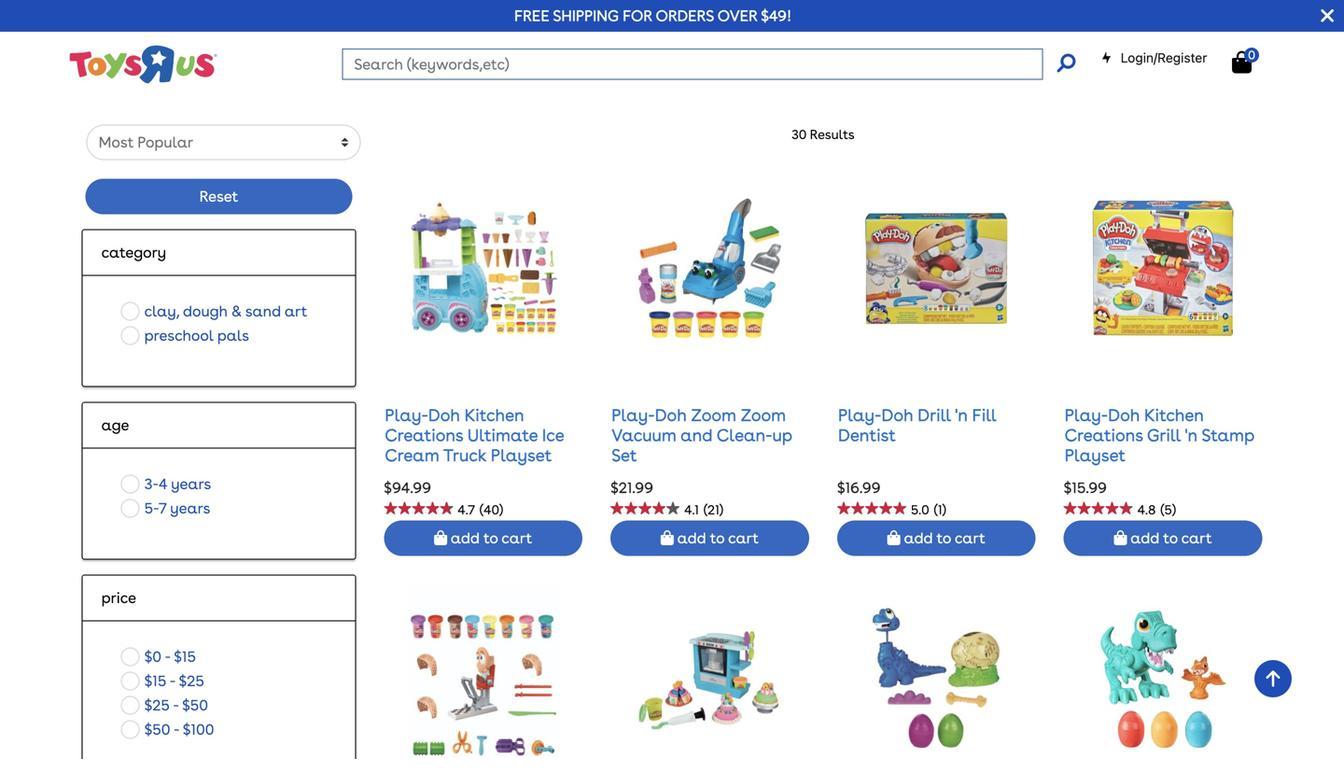 Task type: vqa. For each thing, say whether or not it's contained in the screenshot.


Task type: describe. For each thing, give the bounding box(es) containing it.
price
[[101, 589, 136, 607]]

to for play-doh zoom zoom vacuum and clean-up set
[[710, 529, 725, 547]]

clay,
[[144, 302, 179, 320]]

shipping
[[553, 7, 619, 25]]

'n inside 'play-doh drill 'n fill dentist'
[[956, 405, 968, 425]]

play-doh kitchen creations grill 'n stamp playset link
[[1065, 405, 1255, 466]]

5.0
[[911, 502, 930, 518]]

kitchen for grill
[[1145, 405, 1205, 425]]

creations for truck
[[385, 425, 463, 445]]

cart for play-doh kitchen creations grill 'n stamp playset
[[1182, 529, 1213, 547]]

$49!
[[761, 7, 792, 25]]

free shipping for orders over $49! link
[[515, 7, 792, 25]]

to for play-doh kitchen creations ultimate ice cream truck playset toy
[[484, 529, 498, 547]]

play- for play-doh kitchen creations ultimate ice cream truck playset toy $94.99
[[385, 405, 428, 425]]

add to cart for play-doh kitchen creations grill 'n stamp playset
[[1128, 529, 1213, 547]]

orders
[[656, 7, 714, 25]]

doh for play-doh kitchen creations grill 'n stamp playset
[[1109, 405, 1140, 425]]

$0 - $15
[[144, 648, 196, 666]]

play-doh dino crew crunchin' t-rex image
[[1087, 584, 1240, 759]]

play-doh kitchen creations rising cake oven play set image
[[633, 584, 787, 759]]

5-
[[144, 499, 159, 517]]

$50 - $100
[[144, 720, 214, 739]]

age element
[[101, 414, 336, 436]]

play-doh zoom zoom vacuum and clean-up set
[[612, 405, 793, 466]]

set
[[612, 445, 637, 466]]

5-7 years button
[[115, 496, 216, 521]]

add to cart button for play-doh kitchen creations ultimate ice cream truck playset toy
[[384, 520, 583, 556]]

add to cart button for play-doh zoom zoom vacuum and clean-up set
[[611, 520, 809, 556]]

toy
[[385, 466, 414, 486]]

stamp
[[1202, 425, 1255, 445]]

preschool pals button
[[115, 323, 255, 348]]

shopping bag image
[[434, 530, 447, 545]]

play-doh
[[587, 2, 757, 47]]

preschool pals
[[144, 326, 249, 344]]

cart for play-doh kitchen creations ultimate ice cream truck playset toy
[[502, 529, 532, 547]]

grill
[[1148, 425, 1181, 445]]

$15 - $25 button
[[115, 669, 210, 693]]

ice
[[542, 425, 564, 445]]

fill
[[973, 405, 997, 425]]

years for 3-4 years
[[171, 475, 211, 493]]

- for $15
[[170, 672, 175, 690]]

kitchen for ultimate
[[465, 405, 524, 425]]

4
[[159, 475, 168, 493]]

product-tab tab panel
[[68, 125, 1280, 759]]

dentist
[[838, 425, 896, 445]]

$100
[[183, 720, 214, 739]]

creations for playset
[[1065, 425, 1144, 445]]

pals
[[217, 326, 249, 344]]

add for play-doh drill 'n fill dentist
[[904, 529, 933, 547]]

vacuum
[[612, 425, 677, 445]]

add to cart for play-doh kitchen creations ultimate ice cream truck playset toy
[[447, 529, 532, 547]]

$50 - $100 button
[[115, 718, 220, 742]]

0
[[1249, 47, 1256, 62]]

$94.99
[[384, 479, 431, 497]]

clay, dough & sand art button
[[115, 299, 313, 323]]

and
[[681, 425, 713, 445]]

reset
[[199, 187, 238, 205]]

for
[[623, 7, 652, 25]]

$0 - $15 button
[[115, 645, 202, 669]]

play-doh kitchen creations ultimate ice cream truck playset toy image
[[407, 175, 560, 362]]

add for play-doh zoom zoom vacuum and clean-up set
[[678, 529, 707, 547]]

playset inside play-doh kitchen creations grill 'n stamp playset
[[1065, 445, 1126, 466]]

cream
[[385, 445, 440, 466]]

ultimate
[[468, 425, 538, 445]]

4.8 (5)
[[1138, 502, 1177, 518]]

0 vertical spatial $15
[[174, 648, 196, 666]]

shopping bag image for play-doh drill 'n fill dentist
[[888, 530, 901, 545]]

clean-
[[717, 425, 773, 445]]

free shipping for orders over $49!
[[515, 7, 792, 25]]

art
[[285, 302, 308, 320]]

$16.99
[[837, 479, 881, 497]]

0 link
[[1233, 47, 1271, 74]]

30
[[792, 126, 807, 142]]

clay, dough & sand art
[[144, 302, 308, 320]]

add to cart button for play-doh kitchen creations grill 'n stamp playset
[[1064, 520, 1263, 556]]

to for play-doh kitchen creations grill 'n stamp playset
[[1164, 529, 1178, 547]]

add for play-doh kitchen creations ultimate ice cream truck playset toy
[[451, 529, 480, 547]]

Enter Keyword or Item No. search field
[[342, 49, 1043, 80]]

play- for play-doh kitchen creations grill 'n stamp playset
[[1065, 405, 1109, 425]]

play-doh drill 'n fill dentist image
[[860, 175, 1014, 362]]

(21)
[[704, 502, 724, 518]]

play-doh kitchen creations grill 'n stamp playset image
[[1087, 175, 1240, 362]]

shopping bag image for play-doh zoom zoom vacuum and clean-up set
[[661, 530, 674, 545]]

4.1
[[685, 502, 699, 518]]

2 zoom from the left
[[741, 405, 786, 425]]

category element
[[101, 241, 336, 264]]



Task type: locate. For each thing, give the bounding box(es) containing it.
2 cart from the left
[[728, 529, 759, 547]]

shopping bag image
[[1233, 51, 1252, 73], [661, 530, 674, 545], [888, 530, 901, 545], [1114, 530, 1128, 545]]

zoom
[[691, 405, 737, 425], [741, 405, 786, 425]]

2 kitchen from the left
[[1145, 405, 1205, 425]]

1 horizontal spatial $15
[[174, 648, 196, 666]]

years up 5-7 years at the left bottom of the page
[[171, 475, 211, 493]]

kitchen up grill
[[1145, 405, 1205, 425]]

add down 4.1
[[678, 529, 707, 547]]

0 horizontal spatial $50
[[144, 720, 170, 739]]

1 creations from the left
[[385, 425, 463, 445]]

kitchen up ultimate
[[465, 405, 524, 425]]

- down '$15 - $25'
[[173, 696, 179, 714]]

close button image
[[1322, 6, 1334, 26]]

3 add to cart from the left
[[901, 529, 986, 547]]

play-doh zoom zoom vacuum and clean-up set image
[[633, 175, 787, 362]]

1 horizontal spatial kitchen
[[1145, 405, 1205, 425]]

1 playset from the left
[[491, 445, 552, 466]]

playset down ultimate
[[491, 445, 552, 466]]

add right shopping bag image
[[451, 529, 480, 547]]

cart
[[502, 529, 532, 547], [728, 529, 759, 547], [955, 529, 986, 547], [1182, 529, 1213, 547]]

$25 - $50 button
[[115, 693, 214, 718]]

play-doh kitchen creations ultimate ice cream truck playset toy link
[[385, 405, 564, 486]]

2 add to cart from the left
[[674, 529, 759, 547]]

creations inside the play-doh kitchen creations ultimate ice cream truck playset toy $94.99
[[385, 425, 463, 445]]

- inside button
[[174, 720, 179, 739]]

add to cart button down the 4.7 (40)
[[384, 520, 583, 556]]

0 horizontal spatial $15
[[144, 672, 166, 690]]

add to cart for play-doh zoom zoom vacuum and clean-up set
[[674, 529, 759, 547]]

3 add from the left
[[904, 529, 933, 547]]

add to cart button for play-doh drill 'n fill dentist
[[837, 520, 1036, 556]]

'n inside play-doh kitchen creations grill 'n stamp playset
[[1186, 425, 1198, 445]]

0 vertical spatial $50
[[182, 696, 208, 714]]

login/register
[[1121, 50, 1208, 65]]

shopping bag image inside 0 link
[[1233, 51, 1252, 73]]

4 cart from the left
[[1182, 529, 1213, 547]]

play- inside the play-doh kitchen creations ultimate ice cream truck playset toy $94.99
[[385, 405, 428, 425]]

0 horizontal spatial zoom
[[691, 405, 737, 425]]

4.1 (21)
[[685, 502, 724, 518]]

$15 - $25
[[144, 672, 204, 690]]

1 kitchen from the left
[[465, 405, 524, 425]]

play- inside play-doh zoom zoom vacuum and clean-up set
[[612, 405, 655, 425]]

$50 inside $25 - $50 button
[[182, 696, 208, 714]]

'n right grill
[[1186, 425, 1198, 445]]

0 horizontal spatial $25
[[144, 696, 170, 714]]

add to cart button down (21)
[[611, 520, 809, 556]]

0 horizontal spatial kitchen
[[465, 405, 524, 425]]

free
[[515, 7, 550, 25]]

0 horizontal spatial 'n
[[956, 405, 968, 425]]

play-
[[587, 2, 686, 47], [385, 405, 428, 425], [612, 405, 655, 425], [838, 405, 882, 425], [1065, 405, 1109, 425]]

kitchen inside play-doh kitchen creations grill 'n stamp playset
[[1145, 405, 1205, 425]]

doh inside play-doh zoom zoom vacuum and clean-up set
[[655, 405, 687, 425]]

play-doh drill 'n fill dentist
[[838, 405, 997, 445]]

up
[[773, 425, 793, 445]]

doh inside play-doh kitchen creations grill 'n stamp playset
[[1109, 405, 1140, 425]]

add to cart down (1)
[[901, 529, 986, 547]]

truck
[[443, 445, 487, 466]]

3-4 years
[[144, 475, 211, 493]]

play-doh zoom zoom vacuum and clean-up set link
[[612, 405, 793, 466]]

add to cart down the (40)
[[447, 529, 532, 547]]

zoom up and on the bottom right
[[691, 405, 737, 425]]

-
[[165, 648, 170, 666], [170, 672, 175, 690], [173, 696, 179, 714], [174, 720, 179, 739]]

toys r us image
[[68, 43, 217, 86]]

doh inside the play-doh kitchen creations ultimate ice cream truck playset toy $94.99
[[428, 405, 460, 425]]

$50
[[182, 696, 208, 714], [144, 720, 170, 739]]

3 cart from the left
[[955, 529, 986, 547]]

shopping bag image for play-doh kitchen creations grill 'n stamp playset
[[1114, 530, 1128, 545]]

add to cart for play-doh drill 'n fill dentist
[[901, 529, 986, 547]]

$15
[[174, 648, 196, 666], [144, 672, 166, 690]]

add to cart button down (1)
[[837, 520, 1036, 556]]

3 add to cart button from the left
[[837, 520, 1036, 556]]

reset button
[[86, 179, 352, 214]]

0 vertical spatial years
[[171, 475, 211, 493]]

creations
[[385, 425, 463, 445], [1065, 425, 1144, 445]]

creations inside play-doh kitchen creations grill 'n stamp playset
[[1065, 425, 1144, 445]]

$50 up $100 at the bottom left
[[182, 696, 208, 714]]

dough
[[183, 302, 228, 320]]

'n left fill on the bottom
[[956, 405, 968, 425]]

playset inside the play-doh kitchen creations ultimate ice cream truck playset toy $94.99
[[491, 445, 552, 466]]

'n
[[956, 405, 968, 425], [1186, 425, 1198, 445]]

to down (5)
[[1164, 529, 1178, 547]]

4 add from the left
[[1131, 529, 1160, 547]]

0 horizontal spatial creations
[[385, 425, 463, 445]]

None search field
[[342, 49, 1076, 80]]

1 to from the left
[[484, 529, 498, 547]]

add to cart button
[[384, 520, 583, 556], [611, 520, 809, 556], [837, 520, 1036, 556], [1064, 520, 1263, 556]]

add to cart down (21)
[[674, 529, 759, 547]]

- right $0
[[165, 648, 170, 666]]

4.8
[[1138, 502, 1156, 518]]

1 horizontal spatial zoom
[[741, 405, 786, 425]]

category
[[101, 243, 166, 261]]

kitchen
[[465, 405, 524, 425], [1145, 405, 1205, 425]]

- for $25
[[173, 696, 179, 714]]

doh inside 'play-doh drill 'n fill dentist'
[[882, 405, 914, 425]]

4.7 (40)
[[458, 502, 503, 518]]

2 add from the left
[[678, 529, 707, 547]]

4 to from the left
[[1164, 529, 1178, 547]]

1 vertical spatial $15
[[144, 672, 166, 690]]

add down 4.8
[[1131, 529, 1160, 547]]

play- inside play-doh kitchen creations grill 'n stamp playset
[[1065, 405, 1109, 425]]

kitchen inside the play-doh kitchen creations ultimate ice cream truck playset toy $94.99
[[465, 405, 524, 425]]

$0
[[144, 648, 161, 666]]

to
[[484, 529, 498, 547], [710, 529, 725, 547], [937, 529, 952, 547], [1164, 529, 1178, 547]]

3 to from the left
[[937, 529, 952, 547]]

1 horizontal spatial 'n
[[1186, 425, 1198, 445]]

(40)
[[480, 502, 503, 518]]

playset up $15.99
[[1065, 445, 1126, 466]]

(1)
[[934, 502, 947, 518]]

add for play-doh kitchen creations grill 'n stamp playset
[[1131, 529, 1160, 547]]

$50 down $25 - $50 button
[[144, 720, 170, 739]]

1 zoom from the left
[[691, 405, 737, 425]]

add down 5.0
[[904, 529, 933, 547]]

1 add to cart from the left
[[447, 529, 532, 547]]

- left $100 at the bottom left
[[174, 720, 179, 739]]

&
[[231, 302, 242, 320]]

$25 - $50
[[144, 696, 208, 714]]

$25 up $25 - $50
[[179, 672, 204, 690]]

4 add to cart button from the left
[[1064, 520, 1263, 556]]

doh for play-doh drill 'n fill dentist
[[882, 405, 914, 425]]

0 horizontal spatial playset
[[491, 445, 552, 466]]

5-7 years
[[144, 499, 210, 517]]

doh for play-doh kitchen creations ultimate ice cream truck playset toy $94.99
[[428, 405, 460, 425]]

to down (1)
[[937, 529, 952, 547]]

2 playset from the left
[[1065, 445, 1126, 466]]

play- for play-doh drill 'n fill dentist
[[838, 405, 882, 425]]

$21.99
[[611, 479, 654, 497]]

1 add from the left
[[451, 529, 480, 547]]

3-
[[144, 475, 159, 493]]

add to cart button down (5)
[[1064, 520, 1263, 556]]

to down the (40)
[[484, 529, 498, 547]]

3-4 years button
[[115, 472, 217, 496]]

1 horizontal spatial $25
[[179, 672, 204, 690]]

play- inside 'play-doh drill 'n fill dentist'
[[838, 405, 882, 425]]

$15 down $0 - $15 button
[[144, 672, 166, 690]]

play-doh crazy cuts stylist image
[[407, 584, 560, 759]]

1 horizontal spatial creations
[[1065, 425, 1144, 445]]

over
[[718, 7, 758, 25]]

preschool
[[144, 326, 214, 344]]

play-doh kitchen creations ultimate ice cream truck playset toy $94.99
[[384, 405, 564, 497]]

1 horizontal spatial $50
[[182, 696, 208, 714]]

1 cart from the left
[[502, 529, 532, 547]]

price element
[[101, 587, 336, 609]]

- down $0 - $15
[[170, 672, 175, 690]]

creations up cream
[[385, 425, 463, 445]]

1 horizontal spatial playset
[[1065, 445, 1126, 466]]

playset
[[491, 445, 552, 466], [1065, 445, 1126, 466]]

results
[[810, 126, 855, 142]]

$15.99
[[1064, 479, 1107, 497]]

age
[[101, 416, 129, 434]]

cart for play-doh zoom zoom vacuum and clean-up set
[[728, 529, 759, 547]]

drill
[[918, 405, 951, 425]]

login/register button
[[1102, 49, 1208, 67]]

- for $0
[[165, 648, 170, 666]]

7
[[159, 499, 167, 517]]

(5)
[[1161, 502, 1177, 518]]

2 to from the left
[[710, 529, 725, 547]]

0 vertical spatial $25
[[179, 672, 204, 690]]

4 add to cart from the left
[[1128, 529, 1213, 547]]

$25 down $15 - $25 button
[[144, 696, 170, 714]]

1 vertical spatial years
[[170, 499, 210, 517]]

30 results
[[792, 126, 855, 142]]

2 add to cart button from the left
[[611, 520, 809, 556]]

1 vertical spatial $25
[[144, 696, 170, 714]]

years down 3-4 years
[[170, 499, 210, 517]]

1 add to cart button from the left
[[384, 520, 583, 556]]

add to cart down (5)
[[1128, 529, 1213, 547]]

$25
[[179, 672, 204, 690], [144, 696, 170, 714]]

$50 inside $50 - $100 button
[[144, 720, 170, 739]]

zoom up 'up'
[[741, 405, 786, 425]]

play-doh kitchen creations grill 'n stamp playset
[[1065, 405, 1255, 466]]

1 vertical spatial $50
[[144, 720, 170, 739]]

years
[[171, 475, 211, 493], [170, 499, 210, 517]]

creations up $15.99
[[1065, 425, 1144, 445]]

to down (21)
[[710, 529, 725, 547]]

2 creations from the left
[[1065, 425, 1144, 445]]

to for play-doh drill 'n fill dentist
[[937, 529, 952, 547]]

$15 up '$15 - $25'
[[174, 648, 196, 666]]

doh
[[686, 2, 757, 47], [428, 405, 460, 425], [655, 405, 687, 425], [882, 405, 914, 425], [1109, 405, 1140, 425]]

play-doh drill 'n fill dentist link
[[838, 405, 997, 445]]

- for $50
[[174, 720, 179, 739]]

sand
[[245, 302, 281, 320]]

add to cart
[[447, 529, 532, 547], [674, 529, 759, 547], [901, 529, 986, 547], [1128, 529, 1213, 547]]

doh for play-doh zoom zoom vacuum and clean-up set
[[655, 405, 687, 425]]

years for 5-7 years
[[170, 499, 210, 517]]

5.0 (1)
[[911, 502, 947, 518]]

play-doh dino crew growin' tall bronto image
[[860, 584, 1014, 759]]

cart for play-doh drill 'n fill dentist
[[955, 529, 986, 547]]

4.7
[[458, 502, 475, 518]]

play- for play-doh zoom zoom vacuum and clean-up set
[[612, 405, 655, 425]]



